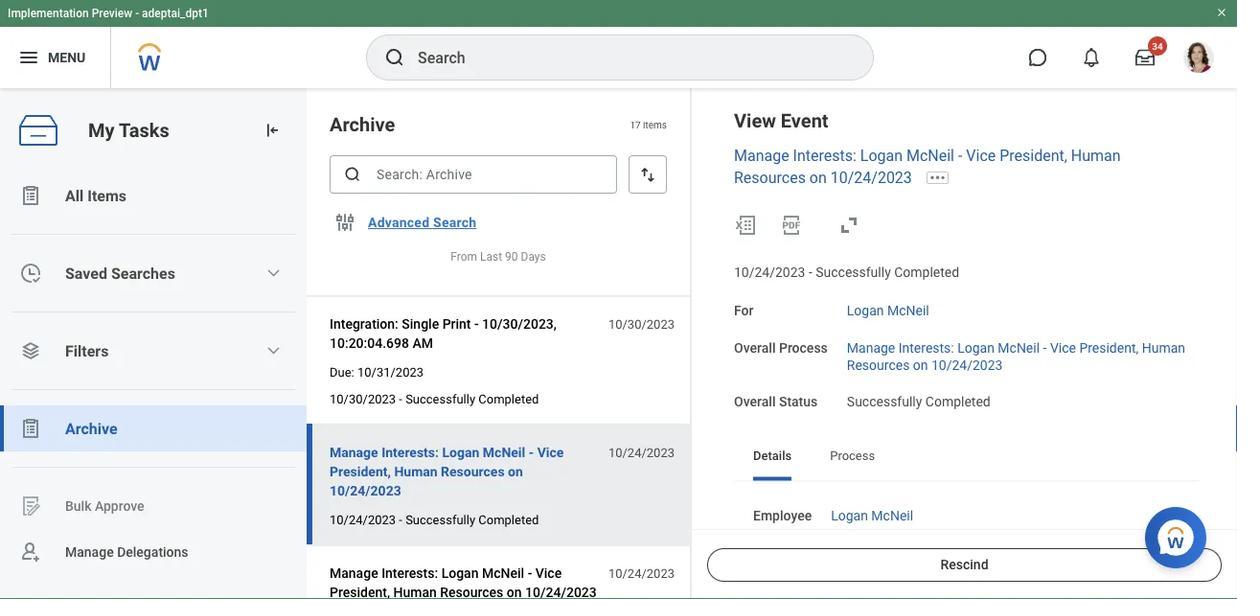 Task type: vqa. For each thing, say whether or not it's contained in the screenshot.
In
no



Task type: locate. For each thing, give the bounding box(es) containing it.
0 vertical spatial manage interests: logan mcneil - vice president, human resources on 10/24/2023 button
[[330, 441, 598, 502]]

manage interests: logan mcneil - vice president, human resources on 10/24/2023 link
[[734, 147, 1121, 187], [847, 336, 1186, 373]]

1 vertical spatial archive
[[65, 419, 118, 438]]

for
[[734, 303, 754, 318]]

logan mcneil link for employee
[[831, 504, 914, 524]]

logan mcneil for for
[[847, 303, 930, 318]]

event
[[781, 109, 829, 132]]

successfully inside overall status element
[[847, 394, 923, 410]]

manage
[[734, 147, 790, 165], [847, 340, 896, 355], [330, 444, 378, 460], [65, 544, 114, 560], [330, 565, 378, 581]]

overall for overall status
[[734, 394, 776, 410]]

resources
[[734, 169, 806, 187], [847, 358, 910, 373], [441, 464, 505, 479], [440, 584, 504, 599]]

president,
[[1000, 147, 1068, 165], [1080, 340, 1139, 355], [330, 464, 391, 479], [330, 584, 390, 599]]

perspective image
[[19, 339, 42, 362]]

menu button
[[0, 27, 110, 88]]

clipboard image inside archive button
[[19, 417, 42, 440]]

menu
[[48, 49, 86, 65]]

1 vertical spatial 10/30/2023
[[330, 392, 396, 406]]

filters
[[65, 342, 109, 360]]

integration: single print - 10/30/2023, 10:20:04.698 am button
[[330, 313, 598, 355]]

overall for overall process
[[734, 340, 776, 355]]

10:20:04.698
[[330, 335, 409, 351]]

transformation import image
[[263, 121, 282, 140]]

tab list containing details
[[734, 435, 1199, 481]]

2 overall from the top
[[734, 394, 776, 410]]

tasks
[[119, 119, 169, 142]]

0 vertical spatial manage interests: logan mcneil - vice president, human resources on 10/24/2023 link
[[734, 147, 1121, 187]]

mcneil
[[907, 147, 955, 165], [888, 303, 930, 318], [998, 340, 1040, 355], [483, 444, 526, 460], [872, 508, 914, 524], [482, 565, 525, 581]]

due: 10/31/2023
[[330, 365, 424, 379]]

interests:
[[793, 147, 857, 165], [899, 340, 955, 355], [382, 444, 439, 460], [382, 565, 438, 581]]

17 items
[[630, 119, 667, 130]]

1 vertical spatial process
[[830, 449, 875, 463]]

1 vertical spatial logan mcneil
[[831, 508, 914, 524]]

1 overall from the top
[[734, 340, 776, 355]]

10/30/2023 for 10/30/2023 - successfully completed
[[330, 392, 396, 406]]

from
[[451, 250, 477, 264]]

clipboard image inside all items 'button'
[[19, 184, 42, 207]]

details
[[754, 449, 792, 463]]

view event
[[734, 109, 829, 132]]

10/24/2023 - successfully completed
[[734, 264, 960, 280], [330, 512, 539, 527]]

clipboard image
[[19, 184, 42, 207], [19, 417, 42, 440]]

process up status
[[779, 340, 828, 355]]

logan mcneil link
[[847, 299, 930, 318], [831, 504, 914, 524]]

am
[[413, 335, 433, 351]]

vice
[[967, 147, 996, 165], [1051, 340, 1077, 355], [537, 444, 564, 460], [536, 565, 562, 581]]

0 horizontal spatial search image
[[343, 165, 362, 184]]

status
[[779, 394, 818, 410]]

1 horizontal spatial 10/24/2023 - successfully completed
[[734, 264, 960, 280]]

justify image
[[17, 46, 40, 69]]

all items button
[[0, 173, 307, 219]]

archive
[[330, 113, 395, 136], [65, 419, 118, 438]]

1 vertical spatial overall
[[734, 394, 776, 410]]

overall left status
[[734, 394, 776, 410]]

notifications large image
[[1082, 48, 1102, 67]]

manage delegations
[[65, 544, 188, 560]]

menu banner
[[0, 0, 1238, 88]]

search image
[[383, 46, 406, 69], [343, 165, 362, 184]]

1 horizontal spatial archive
[[330, 113, 395, 136]]

1 vertical spatial 10/24/2023 - successfully completed
[[330, 512, 539, 527]]

1 vertical spatial clipboard image
[[19, 417, 42, 440]]

-
[[135, 7, 139, 20], [959, 147, 963, 165], [809, 264, 813, 280], [475, 316, 479, 332], [1044, 340, 1047, 355], [399, 392, 403, 406], [529, 444, 534, 460], [399, 512, 403, 527], [528, 565, 532, 581]]

0 vertical spatial 10/30/2023
[[609, 317, 675, 331]]

0 vertical spatial search image
[[383, 46, 406, 69]]

successfully
[[816, 264, 891, 280], [406, 392, 476, 406], [847, 394, 923, 410], [406, 512, 476, 527]]

items
[[643, 119, 667, 130]]

from last 90 days
[[451, 250, 546, 264]]

process
[[779, 340, 828, 355], [830, 449, 875, 463]]

process right details
[[830, 449, 875, 463]]

logan mcneil link down fullscreen image
[[847, 299, 930, 318]]

on
[[810, 169, 827, 187], [913, 358, 929, 373], [508, 464, 523, 479], [507, 584, 522, 599]]

overall status
[[734, 394, 818, 410]]

clipboard image for archive
[[19, 417, 42, 440]]

tab list
[[734, 435, 1199, 481]]

2 clipboard image from the top
[[19, 417, 42, 440]]

manage interests: logan mcneil - vice president, human resources on 10/24/2023 button
[[330, 441, 598, 502], [330, 562, 598, 599]]

my
[[88, 119, 115, 142]]

0 vertical spatial archive
[[330, 113, 395, 136]]

advanced search button
[[360, 203, 484, 242]]

successfully completed
[[847, 394, 991, 410]]

logan mcneil right the employee on the bottom right of page
[[831, 508, 914, 524]]

integration: single print - 10/30/2023, 10:20:04.698 am
[[330, 316, 557, 351]]

1 clipboard image from the top
[[19, 184, 42, 207]]

90
[[505, 250, 518, 264]]

0 horizontal spatial 10/24/2023 - successfully completed
[[330, 512, 539, 527]]

list containing all items
[[0, 173, 307, 575]]

10/30/2023
[[609, 317, 675, 331], [330, 392, 396, 406]]

0 vertical spatial logan mcneil
[[847, 303, 930, 318]]

clipboard image left the all
[[19, 184, 42, 207]]

logan mcneil up overall status element at right
[[847, 303, 930, 318]]

advanced search
[[368, 215, 477, 230]]

process inside tab list
[[830, 449, 875, 463]]

1 horizontal spatial 10/30/2023
[[609, 317, 675, 331]]

10/24/2023
[[831, 169, 912, 187], [734, 264, 806, 280], [932, 358, 1003, 373], [609, 445, 675, 460], [330, 483, 401, 499], [330, 512, 396, 527], [609, 566, 675, 581], [525, 584, 597, 599]]

archive down filters
[[65, 419, 118, 438]]

archive right the transformation import image at the top of the page
[[330, 113, 395, 136]]

1 horizontal spatial process
[[830, 449, 875, 463]]

logan
[[861, 147, 903, 165], [847, 303, 884, 318], [958, 340, 995, 355], [442, 444, 480, 460], [831, 508, 868, 524], [442, 565, 479, 581]]

implementation
[[8, 7, 89, 20]]

0 vertical spatial process
[[779, 340, 828, 355]]

manage interests: logan mcneil - vice president, human resources on 10/24/2023
[[734, 147, 1121, 187], [847, 340, 1186, 373], [330, 444, 564, 499], [330, 565, 597, 599]]

1 vertical spatial manage interests: logan mcneil - vice president, human resources on 10/24/2023 button
[[330, 562, 598, 599]]

rename image
[[19, 495, 42, 518]]

due:
[[330, 365, 354, 379]]

1 vertical spatial search image
[[343, 165, 362, 184]]

list
[[0, 173, 307, 575]]

0 vertical spatial clipboard image
[[19, 184, 42, 207]]

1 vertical spatial logan mcneil link
[[831, 504, 914, 524]]

approve
[[95, 498, 144, 514]]

0 vertical spatial logan mcneil link
[[847, 299, 930, 318]]

clipboard image up rename icon
[[19, 417, 42, 440]]

1 vertical spatial manage interests: logan mcneil - vice president, human resources on 10/24/2023 link
[[847, 336, 1186, 373]]

overall
[[734, 340, 776, 355], [734, 394, 776, 410]]

overall down the for at the bottom right of page
[[734, 340, 776, 355]]

Search Workday  search field
[[418, 36, 834, 79]]

bulk
[[65, 498, 92, 514]]

- inside menu 'banner'
[[135, 7, 139, 20]]

0 horizontal spatial archive
[[65, 419, 118, 438]]

days
[[521, 250, 546, 264]]

0 vertical spatial overall
[[734, 340, 776, 355]]

0 horizontal spatial 10/30/2023
[[330, 392, 396, 406]]

1 manage interests: logan mcneil - vice president, human resources on 10/24/2023 button from the top
[[330, 441, 598, 502]]

logan mcneil link right the employee on the bottom right of page
[[831, 504, 914, 524]]

logan mcneil
[[847, 303, 930, 318], [831, 508, 914, 524]]

implementation preview -   adeptai_dpt1
[[8, 7, 209, 20]]

rescind
[[941, 557, 989, 573]]

overall process
[[734, 340, 828, 355]]

logan mcneil link for for
[[847, 299, 930, 318]]

completed
[[895, 264, 960, 280], [479, 392, 539, 406], [926, 394, 991, 410], [479, 512, 539, 527]]

human
[[1072, 147, 1121, 165], [1142, 340, 1186, 355], [394, 464, 438, 479], [394, 584, 437, 599]]



Task type: describe. For each thing, give the bounding box(es) containing it.
view printable version (pdf) image
[[780, 214, 803, 237]]

10/30/2023,
[[482, 316, 557, 332]]

10/30/2023 - successfully completed
[[330, 392, 539, 406]]

chevron down image
[[266, 343, 281, 359]]

last
[[480, 250, 502, 264]]

34 button
[[1125, 36, 1168, 79]]

my tasks element
[[0, 88, 307, 599]]

manage interests: logan mcneil - vice president, human resources on 10/24/2023 link for event
[[734, 147, 1121, 187]]

delegations
[[117, 544, 188, 560]]

rescind button
[[707, 548, 1222, 582]]

completed inside overall status element
[[926, 394, 991, 410]]

manage inside my tasks element
[[65, 544, 114, 560]]

search
[[433, 215, 477, 230]]

manage delegations link
[[0, 529, 307, 575]]

print
[[443, 316, 471, 332]]

employee
[[754, 508, 812, 524]]

item list element
[[307, 88, 692, 599]]

archive inside button
[[65, 419, 118, 438]]

user plus image
[[19, 541, 42, 564]]

all items
[[65, 186, 127, 205]]

profile logan mcneil image
[[1184, 42, 1215, 77]]

bulk approve
[[65, 498, 144, 514]]

sort image
[[638, 165, 658, 184]]

0 vertical spatial 10/24/2023 - successfully completed
[[734, 264, 960, 280]]

adeptai_dpt1
[[142, 7, 209, 20]]

1 horizontal spatial search image
[[383, 46, 406, 69]]

saved searches button
[[0, 250, 307, 296]]

0 horizontal spatial process
[[779, 340, 828, 355]]

all
[[65, 186, 84, 205]]

advanced
[[368, 215, 430, 230]]

17
[[630, 119, 641, 130]]

filters button
[[0, 328, 307, 374]]

configure image
[[334, 211, 357, 234]]

fullscreen image
[[838, 214, 861, 237]]

bulk approve link
[[0, 483, 307, 529]]

view
[[734, 109, 776, 132]]

export to excel image
[[734, 214, 757, 237]]

single
[[402, 316, 439, 332]]

items
[[87, 186, 127, 205]]

Search: Archive text field
[[330, 155, 617, 194]]

archive inside item list element
[[330, 113, 395, 136]]

close environment banner image
[[1217, 7, 1228, 18]]

preview
[[92, 7, 132, 20]]

10/31/2023
[[358, 365, 424, 379]]

searches
[[111, 264, 175, 282]]

clipboard image for all items
[[19, 184, 42, 207]]

10/30/2023 for 10/30/2023
[[609, 317, 675, 331]]

10/24/2023 - successfully completed inside item list element
[[330, 512, 539, 527]]

integration:
[[330, 316, 399, 332]]

inbox large image
[[1136, 48, 1155, 67]]

manage interests: logan mcneil - vice president, human resources on 10/24/2023 link for process
[[847, 336, 1186, 373]]

chevron down image
[[266, 266, 281, 281]]

logan mcneil for employee
[[831, 508, 914, 524]]

clock check image
[[19, 262, 42, 285]]

34
[[1153, 40, 1164, 52]]

overall status element
[[847, 382, 991, 411]]

my tasks
[[88, 119, 169, 142]]

archive button
[[0, 406, 307, 452]]

saved
[[65, 264, 107, 282]]

saved searches
[[65, 264, 175, 282]]

2 manage interests: logan mcneil - vice president, human resources on 10/24/2023 button from the top
[[330, 562, 598, 599]]

- inside integration: single print - 10/30/2023, 10:20:04.698 am
[[475, 316, 479, 332]]



